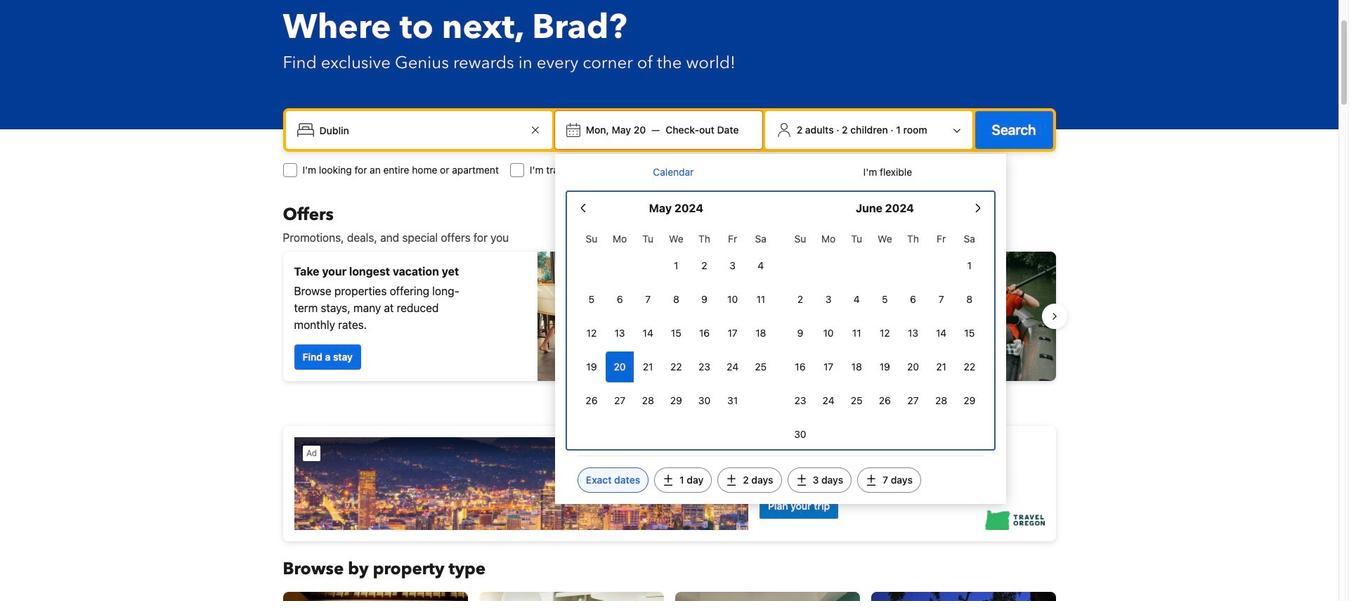 Task type: describe. For each thing, give the bounding box(es) containing it.
30 June 2024 checkbox
[[786, 419, 815, 450]]

23 June 2024 checkbox
[[786, 385, 815, 416]]

advertisement element
[[283, 426, 1056, 541]]

14 May 2024 checkbox
[[634, 318, 662, 349]]

1 grid from the left
[[578, 225, 775, 416]]

take your longest vacation yet image
[[537, 252, 664, 381]]

24 June 2024 checkbox
[[815, 385, 843, 416]]

13 June 2024 checkbox
[[899, 318, 928, 349]]

6 June 2024 checkbox
[[899, 284, 928, 315]]

11 May 2024 checkbox
[[747, 284, 775, 315]]

1 June 2024 checkbox
[[956, 250, 984, 281]]

4 May 2024 checkbox
[[747, 250, 775, 281]]

29 May 2024 checkbox
[[662, 385, 691, 416]]

19 June 2024 checkbox
[[871, 351, 899, 382]]

26 May 2024 checkbox
[[578, 385, 606, 416]]

6 May 2024 checkbox
[[606, 284, 634, 315]]

5 June 2024 checkbox
[[871, 284, 899, 315]]

12 June 2024 checkbox
[[871, 318, 899, 349]]

22 June 2024 checkbox
[[956, 351, 984, 382]]

25 May 2024 checkbox
[[747, 351, 775, 382]]

10 May 2024 checkbox
[[719, 284, 747, 315]]

27 June 2024 checkbox
[[899, 385, 928, 416]]

20 June 2024 checkbox
[[899, 351, 928, 382]]

29 June 2024 checkbox
[[956, 385, 984, 416]]

11 June 2024 checkbox
[[843, 318, 871, 349]]

18 June 2024 checkbox
[[843, 351, 871, 382]]

26 June 2024 checkbox
[[871, 385, 899, 416]]

22 May 2024 checkbox
[[662, 351, 691, 382]]

14 June 2024 checkbox
[[928, 318, 956, 349]]

8 June 2024 checkbox
[[956, 284, 984, 315]]

28 May 2024 checkbox
[[634, 385, 662, 416]]

21 June 2024 checkbox
[[928, 351, 956, 382]]

13 May 2024 checkbox
[[606, 318, 634, 349]]



Task type: locate. For each thing, give the bounding box(es) containing it.
tab list
[[566, 154, 995, 192]]

Where are you going? field
[[314, 117, 527, 143]]

2 grid from the left
[[786, 225, 984, 450]]

2 June 2024 checkbox
[[786, 284, 815, 315]]

8 May 2024 checkbox
[[662, 284, 691, 315]]

0 horizontal spatial grid
[[578, 225, 775, 416]]

25 June 2024 checkbox
[[843, 385, 871, 416]]

1 May 2024 checkbox
[[662, 250, 691, 281]]

17 May 2024 checkbox
[[719, 318, 747, 349]]

main content
[[272, 204, 1067, 601]]

24 May 2024 checkbox
[[719, 351, 747, 382]]

28 June 2024 checkbox
[[928, 385, 956, 416]]

17 June 2024 checkbox
[[815, 351, 843, 382]]

3 May 2024 checkbox
[[719, 250, 747, 281]]

9 May 2024 checkbox
[[691, 284, 719, 315]]

1 horizontal spatial grid
[[786, 225, 984, 450]]

7 June 2024 checkbox
[[928, 284, 956, 315]]

15 May 2024 checkbox
[[662, 318, 691, 349]]

20 May 2024 checkbox
[[606, 351, 634, 382]]

12 May 2024 checkbox
[[578, 318, 606, 349]]

9 June 2024 checkbox
[[786, 318, 815, 349]]

31 May 2024 checkbox
[[719, 385, 747, 416]]

16 May 2024 checkbox
[[691, 318, 719, 349]]

10 June 2024 checkbox
[[815, 318, 843, 349]]

7 May 2024 checkbox
[[634, 284, 662, 315]]

a young girl and woman kayak on a river image
[[675, 252, 1056, 381]]

16 June 2024 checkbox
[[786, 351, 815, 382]]

3 June 2024 checkbox
[[815, 284, 843, 315]]

cell
[[606, 349, 634, 382]]

27 May 2024 checkbox
[[606, 385, 634, 416]]

4 June 2024 checkbox
[[843, 284, 871, 315]]

progress bar
[[661, 392, 678, 398]]

19 May 2024 checkbox
[[578, 351, 606, 382]]

30 May 2024 checkbox
[[691, 385, 719, 416]]

21 May 2024 checkbox
[[634, 351, 662, 382]]

2 May 2024 checkbox
[[691, 250, 719, 281]]

15 June 2024 checkbox
[[956, 318, 984, 349]]

18 May 2024 checkbox
[[747, 318, 775, 349]]

23 May 2024 checkbox
[[691, 351, 719, 382]]

region
[[272, 246, 1067, 387]]

grid
[[578, 225, 775, 416], [786, 225, 984, 450]]

5 May 2024 checkbox
[[578, 284, 606, 315]]



Task type: vqa. For each thing, say whether or not it's contained in the screenshot.
14 DECEMBER 2023 Checkbox
no



